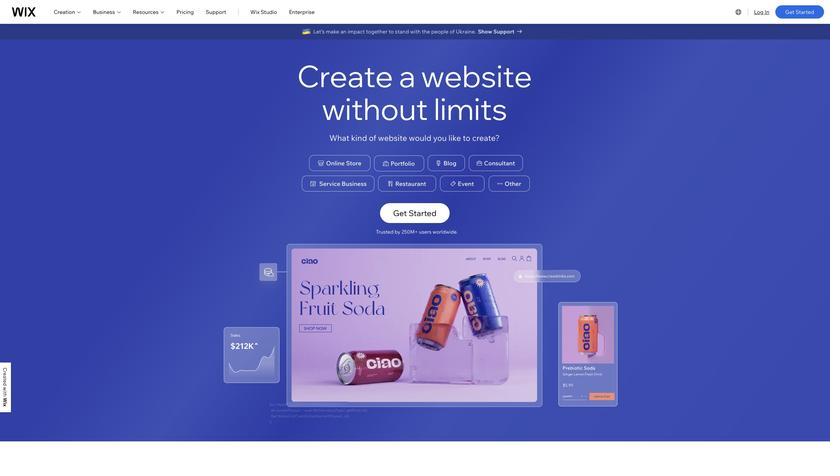 Task type: vqa. For each thing, say whether or not it's contained in the screenshot.
the your in the Try Wix for 14 days and if you're not 100% satisfied, get your money back.
no



Task type: locate. For each thing, give the bounding box(es) containing it.
wix studio link
[[251, 8, 277, 16]]

limits
[[434, 90, 508, 128]]

to
[[389, 28, 394, 35], [463, 133, 471, 143]]

0 horizontal spatial support
[[206, 8, 226, 15]]

1 horizontal spatial website
[[422, 57, 532, 95]]

1 vertical spatial business
[[342, 180, 367, 188]]

restaurant button
[[378, 176, 436, 192]]

0 horizontal spatial business
[[93, 8, 115, 15]]

language selector, english selected image
[[735, 8, 743, 16]]

a
[[399, 57, 416, 95]]

1 vertical spatial get
[[393, 208, 407, 218]]

website inside the 'create a website without limits'
[[422, 57, 532, 95]]

started
[[796, 8, 815, 15], [409, 208, 437, 218]]

create
[[297, 57, 393, 95]]

0 horizontal spatial of
[[369, 133, 377, 143]]

creation button
[[54, 8, 81, 16]]

1 vertical spatial support
[[494, 28, 515, 35]]

1 vertical spatial of
[[369, 133, 377, 143]]

resources button
[[133, 8, 165, 16]]

trusted
[[376, 229, 394, 235]]

of right people
[[450, 28, 455, 35]]

stand
[[395, 28, 409, 35]]

get up by
[[393, 208, 407, 218]]

get started inside button
[[393, 208, 437, 218]]

1 vertical spatial started
[[409, 208, 437, 218]]

of right kind
[[369, 133, 377, 143]]

get started button
[[380, 203, 450, 223]]

support right pricing
[[206, 8, 226, 15]]

0 horizontal spatial started
[[409, 208, 437, 218]]

get started right in
[[786, 8, 815, 15]]

store
[[346, 159, 362, 167]]

ukrainian flag image
[[302, 27, 311, 36]]

support right show
[[494, 28, 515, 35]]

0 vertical spatial business
[[93, 8, 115, 15]]

business inside button
[[342, 180, 367, 188]]

0 horizontal spatial website
[[378, 133, 407, 143]]

get started
[[786, 8, 815, 15], [393, 208, 437, 218]]

log in
[[755, 8, 770, 15]]

wix
[[251, 8, 260, 15]]

1 vertical spatial to
[[463, 133, 471, 143]]

1 horizontal spatial started
[[796, 8, 815, 15]]

log
[[755, 8, 764, 15]]

event
[[458, 180, 474, 188]]

other
[[505, 180, 522, 188]]

of
[[450, 28, 455, 35], [369, 133, 377, 143]]

portfolio button
[[374, 156, 424, 172]]

0 vertical spatial get started
[[786, 8, 815, 15]]

0 vertical spatial get
[[786, 8, 795, 15]]

created with wix image
[[3, 368, 7, 407]]

0 horizontal spatial get started
[[393, 208, 437, 218]]

to right like
[[463, 133, 471, 143]]

to left stand
[[389, 28, 394, 35]]

0 horizontal spatial to
[[389, 28, 394, 35]]

0 vertical spatial website
[[422, 57, 532, 95]]

enterprise link
[[289, 8, 315, 16]]

restaurant
[[396, 180, 426, 188]]

business
[[93, 8, 115, 15], [342, 180, 367, 188]]

show
[[478, 28, 493, 35]]

1 horizontal spatial to
[[463, 133, 471, 143]]

get inside get started link
[[786, 8, 795, 15]]

support
[[206, 8, 226, 15], [494, 28, 515, 35]]

0 horizontal spatial get
[[393, 208, 407, 218]]

1 horizontal spatial get started
[[786, 8, 815, 15]]

event button
[[440, 176, 485, 192]]

0 vertical spatial started
[[796, 8, 815, 15]]

0 vertical spatial of
[[450, 28, 455, 35]]

service business button
[[302, 176, 375, 192]]

get
[[786, 8, 795, 15], [393, 208, 407, 218]]

website
[[422, 57, 532, 95], [378, 133, 407, 143]]

online
[[326, 159, 345, 167]]

the
[[422, 28, 430, 35]]

1 vertical spatial website
[[378, 133, 407, 143]]

an ecommerce site for a soda company with a sales graph and mobile checkout image
[[292, 249, 537, 402]]

studio
[[261, 8, 277, 15]]

1 horizontal spatial business
[[342, 180, 367, 188]]

1 vertical spatial get started
[[393, 208, 437, 218]]

create?
[[473, 133, 500, 143]]

online store
[[326, 159, 362, 167]]

trusted by 250m+ users worldwide.
[[376, 229, 458, 235]]

business button
[[93, 8, 121, 16]]

make
[[326, 28, 339, 35]]

get right in
[[786, 8, 795, 15]]

1 horizontal spatial get
[[786, 8, 795, 15]]

get started up trusted by 250m+ users worldwide.
[[393, 208, 437, 218]]

in
[[765, 8, 770, 15]]

creation
[[54, 8, 75, 15]]

without
[[322, 90, 428, 128]]

pricing
[[177, 8, 194, 15]]



Task type: describe. For each thing, give the bounding box(es) containing it.
get started link
[[776, 5, 825, 18]]

would
[[409, 133, 432, 143]]

consultant button
[[469, 155, 523, 171]]

with
[[410, 28, 421, 35]]

pricing link
[[177, 8, 194, 16]]

enterprise
[[289, 8, 315, 15]]

you
[[433, 133, 447, 143]]

support link
[[206, 8, 226, 16]]

250m+
[[402, 229, 418, 235]]

blog button
[[428, 155, 465, 171]]

by
[[395, 229, 401, 235]]

an
[[341, 28, 347, 35]]

let's
[[314, 28, 325, 35]]

service business
[[319, 180, 367, 188]]

worldwide.
[[433, 229, 458, 235]]

wix studio
[[251, 8, 277, 15]]

what
[[330, 133, 350, 143]]

business inside dropdown button
[[93, 8, 115, 15]]

log in link
[[755, 8, 770, 16]]

like
[[449, 133, 461, 143]]

other button
[[489, 176, 530, 192]]

people
[[432, 28, 449, 35]]

together
[[366, 28, 388, 35]]

show support
[[478, 28, 515, 35]]

users
[[419, 229, 432, 235]]

what kind of website would you like to create?
[[330, 133, 500, 143]]

portfolio
[[391, 160, 415, 167]]

blog
[[444, 159, 457, 167]]

0 vertical spatial support
[[206, 8, 226, 15]]

consultant
[[484, 159, 515, 167]]

ukraine.
[[456, 28, 476, 35]]

1 horizontal spatial of
[[450, 28, 455, 35]]

let's make an impact together to stand with the people of ukraine.
[[314, 28, 476, 35]]

get inside get started button
[[393, 208, 407, 218]]

online store button
[[309, 155, 371, 171]]

impact
[[348, 28, 365, 35]]

kind
[[351, 133, 367, 143]]

started inside button
[[409, 208, 437, 218]]

create a website without limits
[[297, 57, 532, 128]]

show support link
[[478, 27, 528, 36]]

0 vertical spatial to
[[389, 28, 394, 35]]

glass ns.png image
[[514, 270, 580, 282]]

service
[[319, 180, 341, 188]]

resources
[[133, 8, 159, 15]]

1 horizontal spatial support
[[494, 28, 515, 35]]



